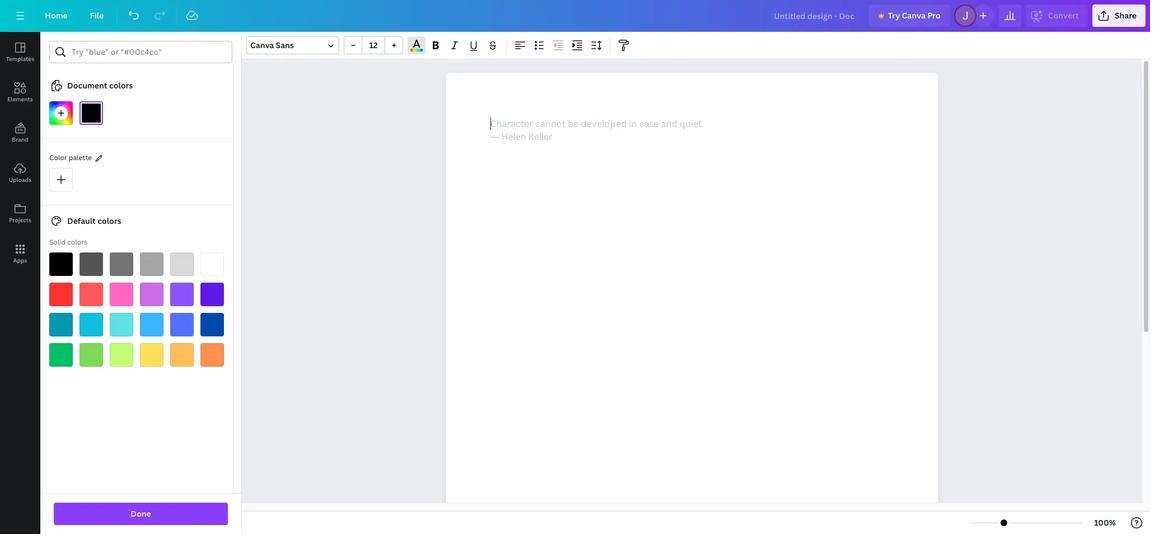 Task type: describe. For each thing, give the bounding box(es) containing it.
aqua blue #0cc0df image
[[80, 313, 103, 337]]

templates
[[6, 55, 34, 63]]

share
[[1115, 10, 1137, 21]]

apps
[[13, 256, 27, 264]]

done button
[[54, 503, 228, 525]]

pro
[[928, 10, 941, 21]]

turquoise blue #5ce1e6 image
[[110, 313, 133, 337]]

home
[[45, 10, 68, 21]]

uploads button
[[0, 153, 40, 193]]

light gray #d9d9d9 image
[[170, 253, 194, 276]]

bright red #ff3131 image
[[49, 283, 73, 306]]

light gray #d9d9d9 image
[[170, 253, 194, 276]]

canva inside button
[[902, 10, 926, 21]]

apps button
[[0, 234, 40, 274]]

color palette
[[49, 153, 92, 162]]

canva sans button
[[246, 36, 339, 54]]

color
[[49, 153, 67, 162]]

try canva pro button
[[869, 4, 950, 27]]

lime #c1ff72 image
[[110, 343, 133, 367]]

grass green #7ed957 image
[[80, 343, 103, 367]]

green #00bf63 image
[[49, 343, 73, 367]]

brand button
[[0, 113, 40, 153]]

document
[[67, 80, 107, 91]]

magenta #cb6ce6 image
[[140, 283, 164, 306]]

try
[[888, 10, 900, 21]]

solid colors
[[49, 237, 87, 247]]

elements
[[7, 95, 33, 103]]

solid
[[49, 237, 66, 247]]

dark turquoise #0097b2 image
[[49, 313, 73, 337]]

uploads
[[9, 176, 31, 184]]

done
[[131, 508, 151, 519]]

Try "blue" or "#00c4cc" search field
[[72, 41, 225, 63]]

default colors
[[67, 216, 121, 226]]

black #000000 image
[[49, 253, 73, 276]]

projects button
[[0, 193, 40, 234]]

canva sans
[[250, 40, 294, 50]]

share button
[[1093, 4, 1146, 27]]



Task type: vqa. For each thing, say whether or not it's contained in the screenshot.
#000000 icon
yes



Task type: locate. For each thing, give the bounding box(es) containing it.
canva inside dropdown button
[[250, 40, 274, 50]]

add a new color image
[[49, 101, 73, 125], [49, 101, 73, 125]]

aqua blue #0cc0df image
[[80, 313, 103, 337]]

colors for document colors
[[109, 80, 133, 91]]

pink #ff66c4 image
[[110, 283, 133, 306], [110, 283, 133, 306]]

white #ffffff image
[[200, 253, 224, 276]]

gray #a6a6a6 image
[[140, 253, 164, 276], [140, 253, 164, 276]]

document colors
[[67, 80, 133, 91]]

black #000000 image
[[49, 253, 73, 276]]

projects
[[9, 216, 31, 224]]

canva
[[902, 10, 926, 21], [250, 40, 274, 50]]

royal blue #5271ff image
[[170, 313, 194, 337], [170, 313, 194, 337]]

gray #737373 image
[[110, 253, 133, 276], [110, 253, 133, 276]]

magenta #cb6ce6 image
[[140, 283, 164, 306]]

100% button
[[1087, 514, 1123, 532]]

cobalt blue #004aad image
[[200, 313, 224, 337], [200, 313, 224, 337]]

convert
[[1048, 10, 1079, 21]]

palette
[[69, 153, 92, 162]]

1 vertical spatial canva
[[250, 40, 274, 50]]

colors for default colors
[[98, 216, 121, 226]]

color range image
[[411, 49, 423, 52], [411, 49, 423, 52]]

white #ffffff image
[[200, 253, 224, 276]]

main menu bar
[[0, 0, 1150, 32]]

2 vertical spatial colors
[[67, 237, 87, 247]]

peach #ffbd59 image
[[170, 343, 194, 367], [170, 343, 194, 367]]

add a new color image
[[49, 168, 73, 192]]

canva right try
[[902, 10, 926, 21]]

colors right the default
[[98, 216, 121, 226]]

0 vertical spatial canva
[[902, 10, 926, 21]]

colors right document
[[109, 80, 133, 91]]

group
[[344, 36, 403, 54]]

grass green #7ed957 image
[[80, 343, 103, 367]]

colors right the solid
[[67, 237, 87, 247]]

dark turquoise #0097b2 image
[[49, 313, 73, 337]]

violet #5e17eb image
[[200, 283, 224, 306], [200, 283, 224, 306]]

default
[[67, 216, 96, 226]]

None text field
[[445, 73, 938, 534]]

purple #8c52ff image
[[170, 283, 194, 306], [170, 283, 194, 306]]

templates button
[[0, 32, 40, 72]]

sans
[[276, 40, 294, 50]]

light blue #38b6ff image
[[140, 313, 164, 337], [140, 313, 164, 337]]

yellow #ffde59 image
[[140, 343, 164, 367], [140, 343, 164, 367]]

colors
[[109, 80, 133, 91], [98, 216, 121, 226], [67, 237, 87, 247]]

– – number field
[[366, 40, 381, 50]]

coral red #ff5757 image
[[80, 283, 103, 306]]

elements button
[[0, 72, 40, 113]]

#000000 image
[[80, 101, 103, 125], [80, 101, 103, 125]]

0 vertical spatial colors
[[109, 80, 133, 91]]

turquoise blue #5ce1e6 image
[[110, 313, 133, 337]]

1 vertical spatial colors
[[98, 216, 121, 226]]

brand
[[12, 136, 28, 143]]

canva left sans
[[250, 40, 274, 50]]

side panel tab list
[[0, 32, 40, 274]]

1 horizontal spatial canva
[[902, 10, 926, 21]]

100%
[[1094, 517, 1116, 528]]

Design title text field
[[765, 4, 865, 27]]

dark gray #545454 image
[[80, 253, 103, 276], [80, 253, 103, 276]]

green #00bf63 image
[[49, 343, 73, 367]]

try canva pro
[[888, 10, 941, 21]]

file
[[90, 10, 104, 21]]

lime #c1ff72 image
[[110, 343, 133, 367]]

convert button
[[1026, 4, 1088, 27]]

bright red #ff3131 image
[[49, 283, 73, 306]]

colors for solid colors
[[67, 237, 87, 247]]

file button
[[81, 4, 113, 27]]

0 horizontal spatial canva
[[250, 40, 274, 50]]

orange #ff914d image
[[200, 343, 224, 367], [200, 343, 224, 367]]

coral red #ff5757 image
[[80, 283, 103, 306]]

home link
[[36, 4, 77, 27]]

color palette button
[[49, 152, 92, 164]]



